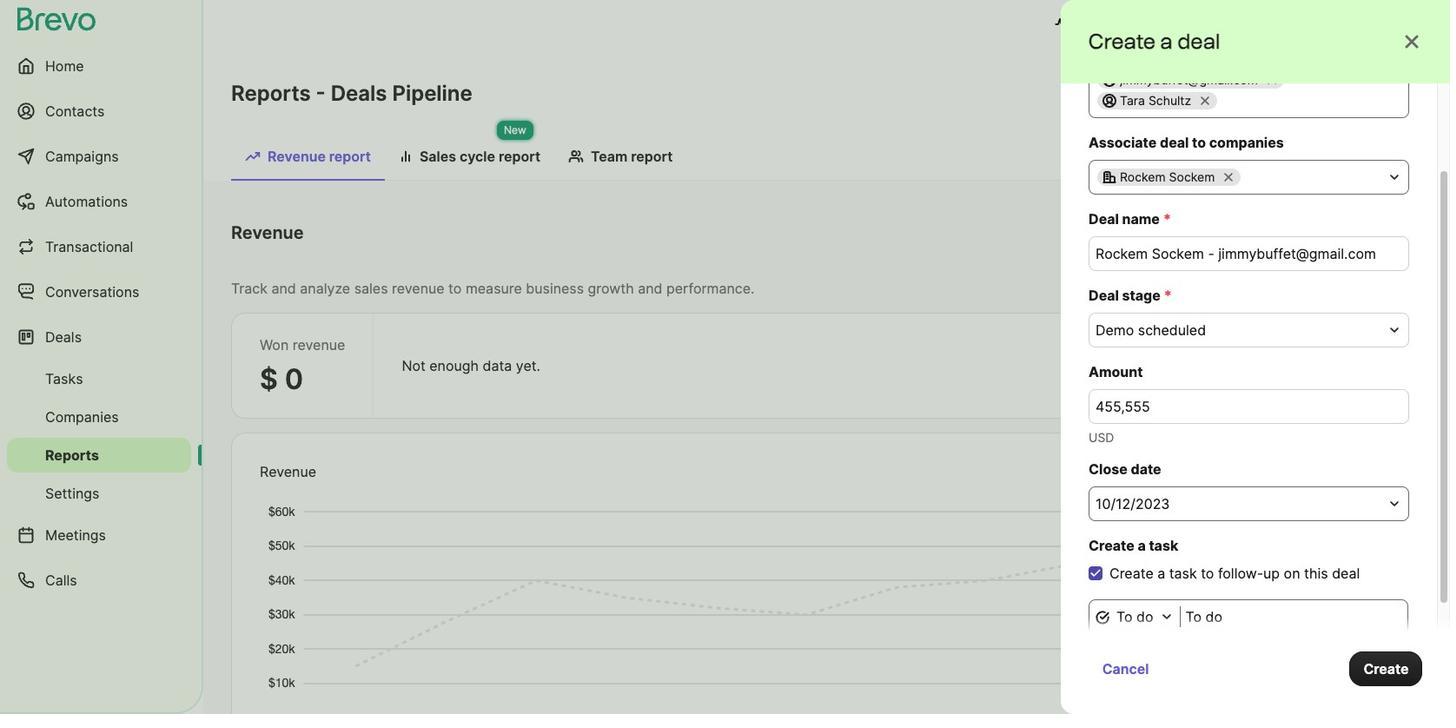 Task type: describe. For each thing, give the bounding box(es) containing it.
business
[[526, 280, 584, 297]]

demo scheduled
[[1096, 322, 1207, 339]]

1 horizontal spatial deals
[[331, 81, 387, 106]]

cycle
[[460, 148, 495, 165]]

create a task to follow-up on this deal
[[1110, 565, 1361, 582]]

create for create a deal
[[1089, 29, 1156, 54]]

home link
[[7, 45, 191, 87]]

tara schultz
[[1120, 93, 1192, 108]]

automations link
[[7, 181, 191, 223]]

deal inside button
[[1351, 470, 1380, 488]]

deals link
[[7, 316, 191, 358]]

and for track
[[272, 280, 296, 297]]

rockem sockem
[[1120, 170, 1216, 184]]

* for deal stage *
[[1165, 287, 1172, 304]]

this
[[1305, 565, 1329, 582]]

sales cycle report
[[420, 148, 541, 165]]

to
[[1117, 608, 1133, 626]]

0 horizontal spatial not enough data yet.
[[402, 357, 541, 375]]

report for team report
[[631, 148, 673, 165]]

create deal
[[1302, 470, 1380, 488]]

calls link
[[7, 560, 191, 602]]

do
[[1137, 608, 1154, 626]]

amount
[[1089, 363, 1144, 381]]

companies link
[[7, 400, 191, 435]]

1 horizontal spatial yet.
[[1249, 470, 1274, 488]]

cancel button
[[1089, 652, 1164, 687]]

usage and plan
[[1076, 16, 1180, 33]]

plan
[[1151, 16, 1180, 33]]

none text field inside create a deal dialog
[[1089, 236, 1410, 271]]

team report
[[591, 148, 673, 165]]

revenue inside won revenue $ 0
[[293, 336, 345, 354]]

transactional
[[45, 238, 133, 256]]

12/19/2022
[[1159, 231, 1233, 249]]

track
[[231, 280, 268, 297]]

demo scheduled button
[[1089, 313, 1410, 348]]

companies
[[45, 409, 119, 426]]

deal stage *
[[1089, 287, 1172, 304]]

measure
[[466, 280, 522, 297]]

task for create a task
[[1150, 537, 1179, 555]]

analyze
[[300, 280, 350, 297]]

1 horizontal spatial and
[[638, 280, 663, 297]]

settings
[[45, 485, 99, 502]]

due
[[1089, 650, 1116, 668]]

revenue inside "tab list"
[[268, 148, 326, 165]]

create a task
[[1089, 537, 1179, 555]]

create a deal dialog
[[1061, 0, 1451, 715]]

1 vertical spatial to
[[449, 280, 462, 297]]

rockem
[[1120, 170, 1166, 184]]

reports link
[[7, 438, 191, 473]]

usd
[[1089, 430, 1115, 445]]

up
[[1264, 565, 1281, 582]]

0 vertical spatial enough
[[430, 357, 479, 375]]

team report link
[[555, 139, 687, 179]]

1 vertical spatial not enough data yet.
[[1135, 470, 1274, 488]]

date range
[[1065, 231, 1138, 249]]

performance.
[[667, 280, 755, 297]]

contacts link
[[7, 90, 191, 132]]

due date
[[1089, 650, 1150, 668]]

$
[[260, 362, 278, 396]]

to do
[[1117, 608, 1154, 626]]

reports - deals pipeline
[[231, 81, 473, 106]]

campaigns link
[[7, 136, 191, 177]]

tab list containing revenue report
[[231, 139, 1423, 181]]

01/06/2023
[[1243, 231, 1319, 249]]

schultz
[[1149, 93, 1192, 108]]

contacts
[[45, 103, 105, 120]]

revenue report
[[268, 148, 371, 165]]

associate deal to companies
[[1089, 134, 1285, 151]]

2 vertical spatial to
[[1201, 565, 1215, 582]]

conversations
[[45, 283, 139, 301]]

calls
[[45, 572, 77, 589]]

meetings
[[45, 527, 106, 544]]

close
[[1089, 461, 1128, 478]]



Task type: vqa. For each thing, say whether or not it's contained in the screenshot.
last in the Inactive Email Subscribers Contacts Who Didn'T Interact With Your Last Campaigns
no



Task type: locate. For each thing, give the bounding box(es) containing it.
create a deal
[[1089, 29, 1221, 54]]

deals up tasks
[[45, 329, 82, 346]]

team
[[591, 148, 628, 165]]

2 horizontal spatial report
[[631, 148, 673, 165]]

* for deal name *
[[1164, 210, 1172, 228]]

sales
[[354, 280, 388, 297]]

0 vertical spatial deal
[[1089, 210, 1119, 228]]

associate
[[1089, 134, 1157, 151]]

a
[[1161, 29, 1174, 54], [1138, 537, 1146, 555], [1158, 565, 1166, 582]]

0 horizontal spatial enough
[[430, 357, 479, 375]]

create inside button
[[1364, 661, 1409, 678]]

create inside button
[[1302, 470, 1347, 488]]

usage
[[1076, 16, 1119, 33]]

create
[[1089, 29, 1156, 54], [1302, 470, 1347, 488], [1089, 537, 1135, 555], [1110, 565, 1154, 582], [1364, 661, 1409, 678]]

revenue up 0 on the left bottom
[[293, 336, 345, 354]]

a up jimmybuffet@gmail.com
[[1161, 29, 1174, 54]]

deal up "date range" on the top
[[1089, 210, 1119, 228]]

to
[[1193, 134, 1207, 151], [449, 280, 462, 297], [1201, 565, 1215, 582]]

1 horizontal spatial report
[[499, 148, 541, 165]]

12/19/2022 - 01/06/2023
[[1159, 231, 1319, 249]]

stage
[[1123, 287, 1161, 304]]

2 deal from the top
[[1089, 287, 1119, 304]]

settings link
[[7, 476, 191, 511]]

task down create a task at bottom right
[[1170, 565, 1198, 582]]

conversations link
[[7, 271, 191, 313]]

0 horizontal spatial -
[[316, 81, 326, 106]]

1 vertical spatial enough
[[1163, 470, 1212, 488]]

companies
[[1210, 134, 1285, 151]]

revenue for date range
[[231, 223, 304, 243]]

deal name *
[[1089, 210, 1172, 228]]

0 vertical spatial not enough data yet.
[[402, 357, 541, 375]]

reports
[[231, 81, 311, 106], [45, 447, 99, 464]]

reports up revenue report link
[[231, 81, 311, 106]]

2 vertical spatial a
[[1158, 565, 1166, 582]]

track and analyze sales revenue to measure business growth and performance.
[[231, 280, 755, 297]]

1 vertical spatial a
[[1138, 537, 1146, 555]]

on
[[1284, 565, 1301, 582]]

1 vertical spatial revenue
[[231, 223, 304, 243]]

tasks link
[[7, 362, 191, 396]]

create for create a task
[[1089, 537, 1135, 555]]

1 vertical spatial deals
[[45, 329, 82, 346]]

0 vertical spatial not
[[402, 357, 426, 375]]

reports for reports
[[45, 447, 99, 464]]

0 vertical spatial revenue
[[268, 148, 326, 165]]

report down reports - deals pipeline on the top left
[[329, 148, 371, 165]]

3 report from the left
[[631, 148, 673, 165]]

to left measure
[[449, 280, 462, 297]]

1 deal from the top
[[1089, 210, 1119, 228]]

date for close date
[[1131, 461, 1162, 478]]

create for create a task to follow-up on this deal
[[1110, 565, 1154, 582]]

sockem
[[1170, 170, 1216, 184]]

task for create a task to follow-up on this deal
[[1170, 565, 1198, 582]]

to left follow-
[[1201, 565, 1215, 582]]

-
[[316, 81, 326, 106], [1234, 231, 1241, 249]]

report for revenue report
[[329, 148, 371, 165]]

None text field
[[1089, 236, 1410, 271]]

1 vertical spatial task
[[1170, 565, 1198, 582]]

1 vertical spatial reports
[[45, 447, 99, 464]]

0 horizontal spatial revenue
[[293, 336, 345, 354]]

1 horizontal spatial revenue
[[392, 280, 445, 297]]

date for due date
[[1119, 650, 1150, 668]]

0
[[285, 362, 303, 396]]

scheduled
[[1139, 322, 1207, 339]]

1 vertical spatial not
[[1135, 470, 1159, 488]]

2 vertical spatial revenue
[[260, 463, 316, 481]]

jimmybuffet@gmail.com
[[1120, 72, 1259, 87]]

not
[[402, 357, 426, 375], [1135, 470, 1159, 488]]

10/12/2023 button
[[1089, 487, 1410, 522]]

and right growth
[[638, 280, 663, 297]]

1 vertical spatial data
[[1216, 470, 1245, 488]]

reports up settings
[[45, 447, 99, 464]]

a for create a deal
[[1161, 29, 1174, 54]]

enough up 10/12/2023
[[1163, 470, 1212, 488]]

1 vertical spatial revenue
[[293, 336, 345, 354]]

deals left pipeline
[[331, 81, 387, 106]]

0 vertical spatial revenue
[[392, 280, 445, 297]]

a for create a task to follow-up on this deal
[[1158, 565, 1166, 582]]

follow-
[[1219, 565, 1264, 582]]

0 horizontal spatial reports
[[45, 447, 99, 464]]

None text field
[[1089, 389, 1410, 424], [1180, 600, 1409, 635], [1089, 389, 1410, 424], [1180, 600, 1409, 635]]

0 vertical spatial to
[[1193, 134, 1207, 151]]

revenue
[[392, 280, 445, 297], [293, 336, 345, 354]]

and
[[1122, 16, 1147, 33], [272, 280, 296, 297], [638, 280, 663, 297]]

0 vertical spatial deals
[[331, 81, 387, 106]]

report right cycle
[[499, 148, 541, 165]]

name
[[1123, 210, 1160, 228]]

revenue right sales
[[392, 280, 445, 297]]

- for 01/06/2023
[[1234, 231, 1241, 249]]

a down create a task at bottom right
[[1158, 565, 1166, 582]]

not enough data yet.
[[402, 357, 541, 375], [1135, 470, 1274, 488]]

deal
[[1089, 210, 1119, 228], [1089, 287, 1119, 304]]

0 vertical spatial -
[[316, 81, 326, 106]]

create button
[[1350, 652, 1423, 687]]

report right team
[[631, 148, 673, 165]]

1 vertical spatial deal
[[1089, 287, 1119, 304]]

sales cycle report link
[[385, 139, 555, 179]]

transactional link
[[7, 226, 191, 268]]

10/12/2023
[[1096, 495, 1170, 513]]

enough down track and analyze sales revenue to measure business growth and performance.
[[430, 357, 479, 375]]

0 horizontal spatial not
[[402, 357, 426, 375]]

0 horizontal spatial yet.
[[516, 357, 541, 375]]

won revenue $ 0
[[260, 336, 345, 396]]

1 horizontal spatial enough
[[1163, 470, 1212, 488]]

1 horizontal spatial not
[[1135, 470, 1159, 488]]

home
[[45, 57, 84, 75]]

0 horizontal spatial deals
[[45, 329, 82, 346]]

task down 10/12/2023
[[1150, 537, 1179, 555]]

range
[[1100, 231, 1138, 249]]

close date
[[1089, 461, 1162, 478]]

tab list
[[231, 139, 1423, 181]]

0 vertical spatial date
[[1131, 461, 1162, 478]]

create deal button
[[1287, 462, 1394, 496]]

sales
[[420, 148, 456, 165]]

demo
[[1096, 322, 1135, 339]]

1 vertical spatial *
[[1165, 287, 1172, 304]]

and for usage
[[1122, 16, 1147, 33]]

0 vertical spatial task
[[1150, 537, 1179, 555]]

0 vertical spatial reports
[[231, 81, 311, 106]]

deal for deal name
[[1089, 210, 1119, 228]]

enough
[[430, 357, 479, 375], [1163, 470, 1212, 488]]

yet. down business
[[516, 357, 541, 375]]

pipeline
[[392, 81, 473, 106]]

0 vertical spatial a
[[1161, 29, 1174, 54]]

report
[[329, 148, 371, 165], [499, 148, 541, 165], [631, 148, 673, 165]]

deal
[[1178, 29, 1221, 54], [1160, 134, 1189, 151], [1351, 470, 1380, 488], [1333, 565, 1361, 582]]

not enough data yet. up 10/12/2023
[[1135, 470, 1274, 488]]

0 vertical spatial yet.
[[516, 357, 541, 375]]

* right stage
[[1165, 287, 1172, 304]]

reports for reports - deals pipeline
[[231, 81, 311, 106]]

revenue for not enough data yet.
[[260, 463, 316, 481]]

1 vertical spatial -
[[1234, 231, 1241, 249]]

1 vertical spatial yet.
[[1249, 470, 1274, 488]]

automations
[[45, 193, 128, 210]]

- up revenue report
[[316, 81, 326, 106]]

create for create deal
[[1302, 470, 1347, 488]]

to do button
[[1089, 600, 1181, 635]]

0 horizontal spatial report
[[329, 148, 371, 165]]

1 vertical spatial date
[[1119, 650, 1150, 668]]

- for deals
[[316, 81, 326, 106]]

usage and plan button
[[1041, 7, 1194, 42]]

* right name
[[1164, 210, 1172, 228]]

0 vertical spatial data
[[483, 357, 512, 375]]

2 report from the left
[[499, 148, 541, 165]]

a for create a task
[[1138, 537, 1146, 555]]

*
[[1164, 210, 1172, 228], [1165, 287, 1172, 304]]

won
[[260, 336, 289, 354]]

deal up demo
[[1089, 287, 1119, 304]]

task
[[1150, 537, 1179, 555], [1170, 565, 1198, 582]]

not enough data yet. down track and analyze sales revenue to measure business growth and performance.
[[402, 357, 541, 375]]

- right 12/19/2022
[[1234, 231, 1241, 249]]

a down 10/12/2023
[[1138, 537, 1146, 555]]

revenue report link
[[231, 139, 385, 181]]

revenue
[[268, 148, 326, 165], [231, 223, 304, 243], [260, 463, 316, 481]]

1 horizontal spatial not enough data yet.
[[1135, 470, 1274, 488]]

deal for deal stage
[[1089, 287, 1119, 304]]

yet.
[[516, 357, 541, 375], [1249, 470, 1274, 488]]

0 horizontal spatial data
[[483, 357, 512, 375]]

growth
[[588, 280, 634, 297]]

tara
[[1120, 93, 1146, 108]]

yet. left create deal button
[[1249, 470, 1274, 488]]

2 horizontal spatial and
[[1122, 16, 1147, 33]]

1 horizontal spatial -
[[1234, 231, 1241, 249]]

data
[[483, 357, 512, 375], [1216, 470, 1245, 488]]

date
[[1065, 231, 1096, 249]]

0 horizontal spatial and
[[272, 280, 296, 297]]

1 horizontal spatial reports
[[231, 81, 311, 106]]

cancel
[[1103, 661, 1150, 678]]

1 horizontal spatial data
[[1216, 470, 1245, 488]]

1 report from the left
[[329, 148, 371, 165]]

and inside button
[[1122, 16, 1147, 33]]

to up sockem
[[1193, 134, 1207, 151]]

deals
[[331, 81, 387, 106], [45, 329, 82, 346]]

campaigns
[[45, 148, 119, 165]]

and right track at the left of the page
[[272, 280, 296, 297]]

date up 10/12/2023
[[1131, 461, 1162, 478]]

0 vertical spatial *
[[1164, 210, 1172, 228]]

and left plan
[[1122, 16, 1147, 33]]

tasks
[[45, 370, 83, 388]]

meetings link
[[7, 515, 191, 556]]

date right due
[[1119, 650, 1150, 668]]



